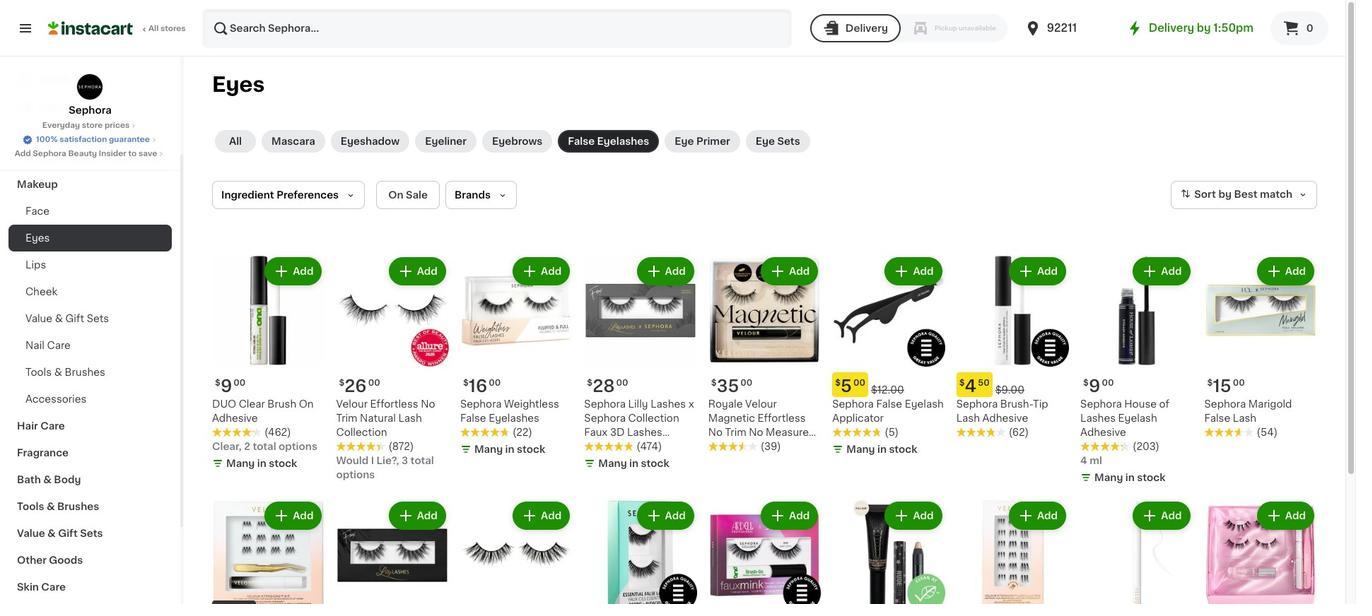 Task type: vqa. For each thing, say whether or not it's contained in the screenshot.
second the $ 42 00 from the left
no



Task type: locate. For each thing, give the bounding box(es) containing it.
00 inside $ 35 00
[[741, 379, 753, 388]]

(62)
[[1009, 428, 1029, 438]]

on
[[388, 190, 403, 200], [299, 400, 314, 410]]

clear,
[[212, 442, 242, 452]]

4 ml
[[1081, 456, 1102, 466]]

0 horizontal spatial eye
[[675, 136, 694, 146]]

00 inside $ 26 00
[[368, 379, 380, 388]]

collection down lilly on the left
[[628, 414, 679, 424]]

product group
[[212, 255, 325, 474], [336, 255, 449, 483], [460, 255, 573, 460], [584, 255, 697, 474], [708, 255, 821, 454], [832, 255, 945, 460], [956, 255, 1069, 440], [1081, 255, 1193, 488], [1205, 255, 1317, 440], [212, 500, 325, 605], [336, 500, 449, 605], [460, 500, 573, 605], [584, 500, 697, 605], [708, 500, 821, 605], [832, 500, 945, 605], [956, 500, 1069, 605], [1081, 500, 1193, 605], [1205, 500, 1317, 605]]

0 vertical spatial value & gift sets link
[[8, 305, 172, 332]]

1 vertical spatial collection
[[336, 428, 387, 438]]

by
[[1197, 23, 1211, 33], [1219, 190, 1232, 200]]

$ 9 00 for sephora
[[1083, 379, 1114, 395]]

$ up royale
[[711, 379, 717, 388]]

hair
[[17, 421, 38, 431]]

lash inside sephora marigold false lash
[[1233, 414, 1257, 424]]

velour
[[336, 400, 368, 410], [745, 400, 777, 410]]

care right "skin"
[[41, 583, 66, 593]]

1 horizontal spatial $ 9 00
[[1083, 379, 1114, 395]]

$ inside $ 35 00
[[711, 379, 717, 388]]

2 vertical spatial care
[[41, 583, 66, 593]]

sephora down the "50"
[[956, 400, 998, 410]]

0 horizontal spatial effortless
[[370, 400, 418, 410]]

$ up sephora house of lashes eyelash adhesive
[[1083, 379, 1089, 388]]

velour down 26
[[336, 400, 368, 410]]

0 horizontal spatial adhesive
[[212, 414, 258, 424]]

1 vertical spatial options
[[336, 471, 375, 480]]

1 horizontal spatial eyelashes
[[597, 136, 649, 146]]

1 00 from the left
[[234, 379, 246, 388]]

value up other
[[17, 529, 45, 539]]

adhesive inside duo clear brush on adhesive
[[212, 414, 258, 424]]

eye left primer
[[675, 136, 694, 146]]

$ up faux
[[587, 379, 593, 388]]

brushes down body
[[57, 502, 99, 512]]

hair care link
[[8, 413, 172, 440]]

3 00 from the left
[[616, 379, 628, 388]]

brush-
[[1000, 400, 1033, 410]]

gift up goods
[[58, 529, 78, 539]]

sephora down 28
[[584, 400, 626, 410]]

100%
[[36, 136, 58, 144]]

0 vertical spatial on
[[388, 190, 403, 200]]

(462)
[[264, 428, 291, 438]]

1 vertical spatial value & gift sets
[[17, 529, 103, 539]]

in for $12.00
[[877, 445, 887, 455]]

& up accessories
[[54, 368, 62, 378]]

brushes for 1st the tools & brushes link from the bottom
[[57, 502, 99, 512]]

by inside "field"
[[1219, 190, 1232, 200]]

on sale
[[388, 190, 428, 200]]

tools
[[25, 368, 52, 378], [17, 502, 44, 512]]

velour effortless no trim natural lash collection
[[336, 400, 435, 438]]

eye
[[675, 136, 694, 146], [756, 136, 775, 146], [708, 442, 727, 452]]

mascara
[[272, 136, 315, 146]]

eye right primer
[[756, 136, 775, 146]]

1 vertical spatial tools & brushes
[[17, 502, 99, 512]]

eyelashes inside the sephora weightless false eyelashes
[[489, 414, 540, 424]]

2 9 from the left
[[1089, 379, 1101, 395]]

many down beverly
[[598, 459, 627, 469]]

add button
[[266, 259, 321, 284], [390, 259, 445, 284], [514, 259, 569, 284], [638, 259, 693, 284], [762, 259, 817, 284], [886, 259, 941, 284], [1010, 259, 1065, 284], [1134, 259, 1189, 284], [1259, 259, 1313, 284], [266, 504, 321, 529], [390, 504, 445, 529], [514, 504, 569, 529], [638, 504, 693, 529], [762, 504, 817, 529], [886, 504, 941, 529], [1010, 504, 1065, 529], [1134, 504, 1189, 529], [1259, 504, 1313, 529]]

1 horizontal spatial by
[[1219, 190, 1232, 200]]

false down $12.00
[[876, 400, 902, 410]]

by for delivery
[[1197, 23, 1211, 33]]

makeup link
[[8, 171, 172, 198]]

sephora
[[69, 105, 112, 115], [33, 150, 66, 158], [584, 400, 626, 410], [832, 400, 874, 410], [1081, 400, 1122, 410], [460, 400, 502, 410], [956, 400, 998, 410], [1205, 400, 1246, 410], [584, 414, 626, 424]]

product group containing 26
[[336, 255, 449, 483]]

many in stock for 16
[[474, 445, 545, 455]]

0 vertical spatial tools & brushes
[[25, 368, 105, 378]]

1 horizontal spatial beauty
[[124, 153, 161, 163]]

1 horizontal spatial eye
[[708, 442, 727, 452]]

2 $ 9 00 from the left
[[1083, 379, 1114, 395]]

$ up the sephora weightless false eyelashes
[[463, 379, 469, 388]]

false eyelashes
[[568, 136, 649, 146]]

house
[[1125, 400, 1157, 410]]

1 horizontal spatial collection
[[628, 414, 679, 424]]

1 horizontal spatial options
[[336, 471, 375, 480]]

$ inside $ 5 00 $12.00 sephora false eyelash applicator
[[835, 379, 841, 388]]

eyelash down the "$5.00 original price: $12.00" element
[[905, 400, 944, 410]]

eyes
[[212, 74, 265, 95], [25, 233, 50, 243]]

care inside 'link'
[[41, 583, 66, 593]]

1 vertical spatial tools
[[17, 502, 44, 512]]

hair care
[[17, 421, 65, 431]]

$ inside the $ 16 00
[[463, 379, 469, 388]]

0 horizontal spatial eyelash
[[905, 400, 944, 410]]

$ for duo clear brush on adhesive
[[215, 379, 221, 388]]

store
[[82, 122, 103, 129]]

Search field
[[204, 10, 790, 47]]

2 $ from the left
[[339, 379, 345, 388]]

options inside would i lie?, 3 total options
[[336, 471, 375, 480]]

& for 2nd the value & gift sets link
[[47, 529, 56, 539]]

product group containing 16
[[460, 255, 573, 460]]

nail
[[25, 341, 44, 351]]

collection inside velour effortless no trim natural lash collection
[[336, 428, 387, 438]]

&
[[55, 314, 63, 324], [54, 368, 62, 378], [43, 475, 52, 485], [47, 502, 55, 512], [47, 529, 56, 539]]

false
[[568, 136, 595, 146], [876, 400, 902, 410], [460, 414, 486, 424], [1205, 414, 1231, 424]]

tools & brushes link up accessories
[[8, 359, 172, 386]]

1 vertical spatial care
[[40, 421, 65, 431]]

sephora up applicator
[[832, 400, 874, 410]]

26
[[345, 379, 367, 395]]

sephora left the house
[[1081, 400, 1122, 410]]

0 vertical spatial total
[[253, 442, 276, 452]]

1 vertical spatial brushes
[[57, 502, 99, 512]]

1 horizontal spatial all
[[229, 136, 242, 146]]

0 vertical spatial brushes
[[65, 368, 105, 378]]

0 horizontal spatial total
[[253, 442, 276, 452]]

1 horizontal spatial effortless
[[758, 414, 806, 424]]

$ 9 00 up duo
[[215, 379, 246, 395]]

delivery by 1:50pm
[[1149, 23, 1254, 33]]

0 horizontal spatial 4
[[965, 379, 977, 395]]

1 vertical spatial eyes
[[25, 233, 50, 243]]

all link
[[215, 130, 256, 153]]

bath & body
[[17, 475, 81, 485]]

$ left the "50"
[[959, 379, 965, 388]]

0 horizontal spatial all
[[148, 25, 159, 33]]

tools & brushes for first the tools & brushes link
[[25, 368, 105, 378]]

4 $ from the left
[[835, 379, 841, 388]]

& right bath
[[43, 475, 52, 485]]

magnetic
[[708, 414, 755, 424]]

1 vertical spatial on
[[299, 400, 314, 410]]

value
[[25, 314, 52, 324], [17, 529, 45, 539]]

4 left the "50"
[[965, 379, 977, 395]]

0 horizontal spatial no
[[421, 400, 435, 410]]

value & gift sets link
[[8, 305, 172, 332], [8, 520, 172, 547]]

care right 'hair'
[[40, 421, 65, 431]]

1 9 from the left
[[221, 379, 232, 395]]

delivery for delivery by 1:50pm
[[1149, 23, 1194, 33]]

7 00 from the left
[[741, 379, 753, 388]]

brushes up accessories link
[[65, 368, 105, 378]]

0 horizontal spatial options
[[279, 442, 317, 452]]

1 horizontal spatial total
[[411, 456, 434, 466]]

by right the sort
[[1219, 190, 1232, 200]]

00
[[234, 379, 246, 388], [368, 379, 380, 388], [616, 379, 628, 388], [853, 379, 866, 388], [1102, 379, 1114, 388], [489, 379, 501, 388], [741, 379, 753, 388], [1233, 379, 1245, 388]]

00 right 28
[[616, 379, 628, 388]]

00 inside the $ 16 00
[[489, 379, 501, 388]]

0 vertical spatial value & gift sets
[[25, 314, 109, 324]]

on sale button
[[376, 181, 440, 209]]

tools & brushes up accessories
[[25, 368, 105, 378]]

0 vertical spatial all
[[148, 25, 159, 33]]

many down the sephora weightless false eyelashes
[[474, 445, 503, 455]]

1 vertical spatial by
[[1219, 190, 1232, 200]]

1 vertical spatial total
[[411, 456, 434, 466]]

7 $ from the left
[[711, 379, 717, 388]]

collection down natural
[[336, 428, 387, 438]]

6 $ from the left
[[463, 379, 469, 388]]

all for all
[[229, 136, 242, 146]]

lashes up ml
[[1081, 414, 1116, 424]]

in down drive
[[629, 459, 639, 469]]

$ 4 50 $9.00 sephora brush-tip lash adhesive
[[956, 379, 1048, 424]]

would
[[336, 456, 369, 466]]

00 for royale velour magnetic effortless no trim no measure eye lash kit
[[741, 379, 753, 388]]

product group containing 35
[[708, 255, 821, 454]]

0 horizontal spatial by
[[1197, 23, 1211, 33]]

1 velour from the left
[[336, 400, 368, 410]]

1 vertical spatial value & gift sets link
[[8, 520, 172, 547]]

00 inside $ 28 00
[[616, 379, 628, 388]]

collection
[[628, 414, 679, 424], [336, 428, 387, 438]]

1 vertical spatial gift
[[58, 529, 78, 539]]

accessories
[[25, 395, 87, 404]]

lash down marigold
[[1233, 414, 1257, 424]]

all up ingredient
[[229, 136, 242, 146]]

0 vertical spatial options
[[279, 442, 317, 452]]

9 for duo
[[221, 379, 232, 395]]

sets
[[777, 136, 800, 146], [87, 314, 109, 324], [80, 529, 103, 539]]

1 vertical spatial tools & brushes link
[[8, 494, 172, 520]]

00 inside $ 15 00
[[1233, 379, 1245, 388]]

in down (5)
[[877, 445, 887, 455]]

effortless inside royale velour magnetic effortless no trim no measure eye lash kit
[[758, 414, 806, 424]]

eye primer link
[[665, 130, 740, 153]]

other
[[17, 556, 47, 566]]

4
[[965, 379, 977, 395], [1081, 456, 1087, 466]]

lie?,
[[376, 456, 399, 466]]

sephora down '100%'
[[33, 150, 66, 158]]

everyday store prices link
[[42, 120, 138, 132]]

$ for sephora marigold false lash
[[1207, 379, 1213, 388]]

total inside would i lie?, 3 total options
[[411, 456, 434, 466]]

2 horizontal spatial adhesive
[[1081, 428, 1126, 438]]

(203)
[[1133, 442, 1160, 452]]

& up the nail care
[[55, 314, 63, 324]]

total right 3
[[411, 456, 434, 466]]

velour up magnetic on the bottom right of page
[[745, 400, 777, 410]]

gift for 2nd the value & gift sets link
[[58, 529, 78, 539]]

tools for 1st the tools & brushes link from the bottom
[[17, 502, 44, 512]]

eyes link
[[8, 225, 172, 252]]

lash up (872)
[[398, 414, 422, 424]]

accessories link
[[8, 386, 172, 413]]

tip
[[1033, 400, 1048, 410]]

00 for duo clear brush on adhesive
[[234, 379, 246, 388]]

beverly
[[584, 442, 622, 452]]

1 vertical spatial eyelash
[[1118, 414, 1157, 424]]

sephora inside $ 5 00 $12.00 sephora false eyelash applicator
[[832, 400, 874, 410]]

options down would
[[336, 471, 375, 480]]

value for 1st the value & gift sets link from the top of the page
[[25, 314, 52, 324]]

eyes down 'face'
[[25, 233, 50, 243]]

eyebrows
[[492, 136, 543, 146]]

care right nail
[[47, 341, 71, 351]]

tools & brushes link
[[8, 359, 172, 386], [8, 494, 172, 520]]

$ for velour effortless no trim natural lash collection
[[339, 379, 345, 388]]

care for hair care
[[40, 421, 65, 431]]

$ up velour effortless no trim natural lash collection on the bottom of page
[[339, 379, 345, 388]]

false inside $ 5 00 $12.00 sephora false eyelash applicator
[[876, 400, 902, 410]]

0 vertical spatial sets
[[777, 136, 800, 146]]

0 horizontal spatial $ 9 00
[[215, 379, 246, 395]]

lash inside royale velour magnetic effortless no trim no measure eye lash kit
[[730, 442, 753, 452]]

& down bath & body
[[47, 502, 55, 512]]

value & gift sets link up goods
[[8, 520, 172, 547]]

4 inside $ 4 50 $9.00 sephora brush-tip lash adhesive
[[965, 379, 977, 395]]

2 horizontal spatial eye
[[756, 136, 775, 146]]

1 vertical spatial eyelashes
[[489, 414, 540, 424]]

velour inside velour effortless no trim natural lash collection
[[336, 400, 368, 410]]

2 tools & brushes link from the top
[[8, 494, 172, 520]]

eyelashes inside false eyelashes link
[[597, 136, 649, 146]]

$ inside $ 15 00
[[1207, 379, 1213, 388]]

$ inside $ 26 00
[[339, 379, 345, 388]]

$
[[215, 379, 221, 388], [339, 379, 345, 388], [587, 379, 593, 388], [835, 379, 841, 388], [1083, 379, 1089, 388], [463, 379, 469, 388], [711, 379, 717, 388], [959, 379, 965, 388], [1207, 379, 1213, 388]]

service type group
[[810, 14, 1007, 42]]

5 $ from the left
[[1083, 379, 1089, 388]]

many in stock down drive
[[598, 459, 669, 469]]

00 up clear
[[234, 379, 246, 388]]

0 vertical spatial gift
[[65, 314, 84, 324]]

gift
[[65, 314, 84, 324], [58, 529, 78, 539]]

of
[[1159, 400, 1170, 410]]

adhesive up ml
[[1081, 428, 1126, 438]]

stock down (474)
[[641, 459, 669, 469]]

1 vertical spatial effortless
[[758, 414, 806, 424]]

1 $ from the left
[[215, 379, 221, 388]]

0 vertical spatial 4
[[965, 379, 977, 395]]

1 horizontal spatial 9
[[1089, 379, 1101, 395]]

by left 1:50pm
[[1197, 23, 1211, 33]]

lash left kit
[[730, 442, 753, 452]]

false inside false eyelashes link
[[568, 136, 595, 146]]

0 horizontal spatial 9
[[221, 379, 232, 395]]

0 vertical spatial eyelash
[[905, 400, 944, 410]]

1 $ 9 00 from the left
[[215, 379, 246, 395]]

eyelashes
[[597, 136, 649, 146], [489, 414, 540, 424]]

1 horizontal spatial delivery
[[1149, 23, 1194, 33]]

gift down cheek 'link'
[[65, 314, 84, 324]]

face link
[[8, 198, 172, 225]]

0 vertical spatial tools & brushes link
[[8, 359, 172, 386]]

0 vertical spatial value
[[25, 314, 52, 324]]

0 horizontal spatial on
[[299, 400, 314, 410]]

sets inside "link"
[[777, 136, 800, 146]]

0 horizontal spatial beauty
[[68, 150, 97, 158]]

92211 button
[[1024, 8, 1109, 48]]

value for 2nd the value & gift sets link
[[17, 529, 45, 539]]

0 horizontal spatial eyes
[[25, 233, 50, 243]]

$ 9 00 up sephora house of lashes eyelash adhesive
[[1083, 379, 1114, 395]]

cheek link
[[8, 279, 172, 305]]

0 horizontal spatial trim
[[336, 414, 357, 424]]

eye down magnetic on the bottom right of page
[[708, 442, 727, 452]]

1 horizontal spatial on
[[388, 190, 403, 200]]

save
[[139, 150, 157, 158]]

value & gift sets for 1st the value & gift sets link from the top of the page
[[25, 314, 109, 324]]

in down (22)
[[505, 445, 515, 455]]

tools down bath
[[17, 502, 44, 512]]

sephora lilly lashes x sephora collection faux 3d lashes beverly drive
[[584, 400, 694, 452]]

1 vertical spatial trim
[[725, 428, 747, 438]]

3 $ from the left
[[587, 379, 593, 388]]

total right 2
[[253, 442, 276, 452]]

many in stock for $12.00
[[847, 445, 918, 455]]

00 right 35
[[741, 379, 753, 388]]

brush
[[268, 400, 296, 410]]

$ 9 00
[[215, 379, 246, 395], [1083, 379, 1114, 395]]

lash
[[398, 414, 422, 424], [956, 414, 980, 424], [1233, 414, 1257, 424], [730, 442, 753, 452]]

9 up duo
[[221, 379, 232, 395]]

0 horizontal spatial eyelashes
[[489, 414, 540, 424]]

9 up sephora house of lashes eyelash adhesive
[[1089, 379, 1101, 395]]

0 vertical spatial by
[[1197, 23, 1211, 33]]

shop link
[[8, 37, 172, 65]]

00 for sephora weightless false eyelashes
[[489, 379, 501, 388]]

00 right the 15
[[1233, 379, 1245, 388]]

fragrance link
[[8, 440, 172, 467]]

add sephora beauty insider to save link
[[15, 148, 166, 160]]

2 velour from the left
[[745, 400, 777, 410]]

00 for sephora lilly lashes x sephora collection faux 3d lashes beverly drive
[[616, 379, 628, 388]]

tools & brushes down bath & body
[[17, 502, 99, 512]]

options down (462)
[[279, 442, 317, 452]]

0 vertical spatial care
[[47, 341, 71, 351]]

lash down the "50"
[[956, 414, 980, 424]]

8 00 from the left
[[1233, 379, 1245, 388]]

0 vertical spatial eyes
[[212, 74, 265, 95]]

9 $ from the left
[[1207, 379, 1213, 388]]

0 vertical spatial effortless
[[370, 400, 418, 410]]

add sephora beauty insider to save
[[15, 150, 157, 158]]

lashes left x
[[651, 400, 686, 410]]

$ for sephora weightless false eyelashes
[[463, 379, 469, 388]]

5 00 from the left
[[1102, 379, 1114, 388]]

1 horizontal spatial velour
[[745, 400, 777, 410]]

in down clear, 2 total options
[[257, 459, 266, 469]]

false down the 15
[[1205, 414, 1231, 424]]

0 vertical spatial tools
[[25, 368, 52, 378]]

weightless
[[504, 400, 559, 410]]

tools & brushes link down body
[[8, 494, 172, 520]]

goods
[[49, 556, 83, 566]]

fragrance
[[17, 448, 69, 458]]

1 horizontal spatial eyelash
[[1118, 414, 1157, 424]]

no
[[421, 400, 435, 410], [708, 428, 723, 438], [749, 428, 763, 438]]

4 00 from the left
[[853, 379, 866, 388]]

lash inside $ 4 50 $9.00 sephora brush-tip lash adhesive
[[956, 414, 980, 424]]

adhesive
[[212, 414, 258, 424], [983, 414, 1028, 424], [1081, 428, 1126, 438]]

on inside on sale button
[[388, 190, 403, 200]]

many in stock down (22)
[[474, 445, 545, 455]]

false inside sephora marigold false lash
[[1205, 414, 1231, 424]]

lips
[[25, 260, 46, 270]]

adhesive inside $ 4 50 $9.00 sephora brush-tip lash adhesive
[[983, 414, 1028, 424]]

$ for royale velour magnetic effortless no trim no measure eye lash kit
[[711, 379, 717, 388]]

1 vertical spatial sets
[[87, 314, 109, 324]]

false down 16
[[460, 414, 486, 424]]

lashes up (474)
[[627, 428, 663, 438]]

00 right 26
[[368, 379, 380, 388]]

None search field
[[202, 8, 792, 48]]

many down ml
[[1095, 473, 1123, 483]]

tools for first the tools & brushes link
[[25, 368, 52, 378]]

eyes up all link
[[212, 74, 265, 95]]

ml
[[1090, 456, 1102, 466]]

00 right 16
[[489, 379, 501, 388]]

0 horizontal spatial collection
[[336, 428, 387, 438]]

trim left natural
[[336, 414, 357, 424]]

& up other goods
[[47, 529, 56, 539]]

0 vertical spatial eyelashes
[[597, 136, 649, 146]]

adhesive inside sephora house of lashes eyelash adhesive
[[1081, 428, 1126, 438]]

stock for $12.00
[[889, 445, 918, 455]]

2 00 from the left
[[368, 379, 380, 388]]

0 horizontal spatial velour
[[336, 400, 368, 410]]

on right brush
[[299, 400, 314, 410]]

add
[[15, 150, 31, 158], [293, 267, 314, 276], [417, 267, 438, 276], [541, 267, 562, 276], [665, 267, 686, 276], [789, 267, 810, 276], [913, 267, 934, 276], [1037, 267, 1058, 276], [1161, 267, 1182, 276], [1285, 267, 1306, 276], [293, 512, 314, 521], [417, 512, 438, 521], [541, 512, 562, 521], [665, 512, 686, 521], [789, 512, 810, 521], [913, 512, 934, 521], [1037, 512, 1058, 521], [1161, 512, 1182, 521], [1285, 512, 1306, 521]]

2 value & gift sets link from the top
[[8, 520, 172, 547]]

6 00 from the left
[[489, 379, 501, 388]]

1 horizontal spatial adhesive
[[983, 414, 1028, 424]]

1 vertical spatial value
[[17, 529, 45, 539]]

2 horizontal spatial no
[[749, 428, 763, 438]]

eye sets link
[[746, 130, 810, 153]]

1 vertical spatial all
[[229, 136, 242, 146]]

1 horizontal spatial 4
[[1081, 456, 1087, 466]]

false right 'eyebrows' link
[[568, 136, 595, 146]]

$ inside $ 4 50 $9.00 sephora brush-tip lash adhesive
[[959, 379, 965, 388]]

eye for eye primer
[[675, 136, 694, 146]]

$4.50 original price: $9.00 element
[[956, 373, 1069, 398]]

delivery for delivery
[[846, 23, 888, 33]]

0 vertical spatial collection
[[628, 414, 679, 424]]

0 horizontal spatial delivery
[[846, 23, 888, 33]]

many down applicator
[[847, 445, 875, 455]]

all
[[148, 25, 159, 33], [229, 136, 242, 146]]

adhesive down brush-
[[983, 414, 1028, 424]]

effortless up natural
[[370, 400, 418, 410]]

value & gift sets up the nail care
[[25, 314, 109, 324]]

sephora down $ 15 00
[[1205, 400, 1246, 410]]

sephora down the $ 16 00
[[460, 400, 502, 410]]

eye inside "link"
[[756, 136, 775, 146]]

face
[[25, 206, 49, 216]]

eyelash down the house
[[1118, 414, 1157, 424]]

1 vertical spatial lashes
[[1081, 414, 1116, 424]]

delivery inside button
[[846, 23, 888, 33]]

value & gift sets for 2nd the value & gift sets link
[[17, 529, 103, 539]]

sephora inside the sephora weightless false eyelashes
[[460, 400, 502, 410]]

all left stores
[[148, 25, 159, 33]]

$ inside $ 28 00
[[587, 379, 593, 388]]

1 horizontal spatial trim
[[725, 428, 747, 438]]

0 vertical spatial trim
[[336, 414, 357, 424]]

tools down nail
[[25, 368, 52, 378]]

8 $ from the left
[[959, 379, 965, 388]]

match
[[1260, 190, 1293, 200]]

1 horizontal spatial eyes
[[212, 74, 265, 95]]

trim down magnetic on the bottom right of page
[[725, 428, 747, 438]]

clear, 2 total options
[[212, 442, 317, 452]]

4 left ml
[[1081, 456, 1087, 466]]

stock down (22)
[[517, 445, 545, 455]]

$ for sephora lilly lashes x sephora collection faux 3d lashes beverly drive
[[587, 379, 593, 388]]



Task type: describe. For each thing, give the bounding box(es) containing it.
& for 1st the value & gift sets link from the top of the page
[[55, 314, 63, 324]]

3d
[[610, 428, 625, 438]]

care for skin care
[[41, 583, 66, 593]]

makeup
[[17, 180, 58, 190]]

in for 16
[[505, 445, 515, 455]]

1 horizontal spatial no
[[708, 428, 723, 438]]

party
[[59, 153, 86, 163]]

2
[[244, 442, 250, 452]]

skin
[[17, 583, 39, 593]]

eyelash inside $ 5 00 $12.00 sephora false eyelash applicator
[[905, 400, 944, 410]]

sephora link
[[69, 74, 112, 117]]

drive
[[624, 442, 650, 452]]

100% satisfaction guarantee
[[36, 136, 150, 144]]

sephora up store
[[69, 105, 112, 115]]

0
[[1307, 23, 1314, 33]]

false inside the sephora weightless false eyelashes
[[460, 414, 486, 424]]

nail care
[[25, 341, 71, 351]]

2 vertical spatial sets
[[80, 529, 103, 539]]

ready
[[89, 153, 122, 163]]

sephora up faux
[[584, 414, 626, 424]]

holiday
[[17, 153, 56, 163]]

lash inside velour effortless no trim natural lash collection
[[398, 414, 422, 424]]

mascara link
[[262, 130, 325, 153]]

royale velour magnetic effortless no trim no measure eye lash kit
[[708, 400, 809, 452]]

50
[[978, 379, 990, 388]]

2 vertical spatial lashes
[[627, 428, 663, 438]]

in down the (203)
[[1126, 473, 1135, 483]]

effortless inside velour effortless no trim natural lash collection
[[370, 400, 418, 410]]

(872)
[[389, 442, 414, 452]]

care for nail care
[[47, 341, 71, 351]]

sephora inside sephora marigold false lash
[[1205, 400, 1246, 410]]

tools & brushes for 1st the tools & brushes link from the bottom
[[17, 502, 99, 512]]

gift for 1st the value & gift sets link from the top of the page
[[65, 314, 84, 324]]

add inside add sephora beauty insider to save "link"
[[15, 150, 31, 158]]

satisfaction
[[59, 136, 107, 144]]

1:50pm
[[1214, 23, 1254, 33]]

velour inside royale velour magnetic effortless no trim no measure eye lash kit
[[745, 400, 777, 410]]

applicator
[[832, 414, 884, 424]]

0 vertical spatial lashes
[[651, 400, 686, 410]]

duo
[[212, 400, 236, 410]]

measure
[[766, 428, 809, 438]]

on inside duo clear brush on adhesive
[[299, 400, 314, 410]]

sephora inside sephora house of lashes eyelash adhesive
[[1081, 400, 1122, 410]]

1 tools & brushes link from the top
[[8, 359, 172, 386]]

eyeliner
[[425, 136, 467, 146]]

1 vertical spatial 4
[[1081, 456, 1087, 466]]

collection inside sephora lilly lashes x sephora collection faux 3d lashes beverly drive
[[628, 414, 679, 424]]

eyeshadow
[[341, 136, 400, 146]]

$5.00 original price: $12.00 element
[[832, 373, 945, 398]]

Best match Sort by field
[[1171, 181, 1317, 209]]

100% satisfaction guarantee button
[[22, 132, 158, 146]]

28
[[593, 379, 615, 395]]

trim inside velour effortless no trim natural lash collection
[[336, 414, 357, 424]]

$ 15 00
[[1207, 379, 1245, 395]]

& for 1st the tools & brushes link from the bottom
[[47, 502, 55, 512]]

product group containing 5
[[832, 255, 945, 460]]

best
[[1234, 190, 1258, 200]]

other goods link
[[8, 547, 172, 574]]

in for 28
[[629, 459, 639, 469]]

trim inside royale velour magnetic effortless no trim no measure eye lash kit
[[725, 428, 747, 438]]

other goods
[[17, 556, 83, 566]]

lilly
[[628, 400, 648, 410]]

$ 35 00
[[711, 379, 753, 395]]

all stores link
[[48, 8, 187, 48]]

buy it again
[[40, 74, 99, 84]]

(5)
[[885, 428, 899, 438]]

stock down clear, 2 total options
[[269, 459, 297, 469]]

35
[[717, 379, 739, 395]]

$ 9 00 for duo
[[215, 379, 246, 395]]

many down 2
[[226, 459, 255, 469]]

eye primer
[[675, 136, 730, 146]]

lashes inside sephora house of lashes eyelash adhesive
[[1081, 414, 1116, 424]]

body
[[54, 475, 81, 485]]

eye inside royale velour magnetic effortless no trim no measure eye lash kit
[[708, 442, 727, 452]]

holiday party ready beauty link
[[8, 144, 172, 171]]

5
[[841, 379, 852, 395]]

false eyelashes link
[[558, 130, 659, 153]]

cheek
[[25, 287, 57, 297]]

all for all stores
[[148, 25, 159, 33]]

buy it again link
[[8, 65, 172, 93]]

$ for sephora house of lashes eyelash adhesive
[[1083, 379, 1089, 388]]

many in stock down the (203)
[[1095, 473, 1166, 483]]

marigold
[[1249, 400, 1292, 410]]

many for $12.00
[[847, 445, 875, 455]]

92211
[[1047, 23, 1077, 33]]

holiday party ready beauty
[[17, 153, 161, 163]]

sephora logo image
[[77, 74, 104, 100]]

eye sets
[[756, 136, 800, 146]]

& for the bath & body link
[[43, 475, 52, 485]]

ingredient preferences button
[[212, 181, 365, 209]]

9 for sephora
[[1089, 379, 1101, 395]]

bath
[[17, 475, 41, 485]]

many for 28
[[598, 459, 627, 469]]

all stores
[[148, 25, 186, 33]]

(39)
[[761, 442, 781, 452]]

00 inside $ 5 00 $12.00 sephora false eyelash applicator
[[853, 379, 866, 388]]

product group containing 4
[[956, 255, 1069, 440]]

$12.00
[[871, 386, 904, 396]]

sephora marigold false lash
[[1205, 400, 1292, 424]]

stock for 28
[[641, 459, 669, 469]]

stores
[[160, 25, 186, 33]]

no inside velour effortless no trim natural lash collection
[[421, 400, 435, 410]]

00 for sephora marigold false lash
[[1233, 379, 1245, 388]]

1 value & gift sets link from the top
[[8, 305, 172, 332]]

many in stock for 28
[[598, 459, 669, 469]]

nail care link
[[8, 332, 172, 359]]

sephora inside $ 4 50 $9.00 sephora brush-tip lash adhesive
[[956, 400, 998, 410]]

00 for velour effortless no trim natural lash collection
[[368, 379, 380, 388]]

& for first the tools & brushes link
[[54, 368, 62, 378]]

many for 16
[[474, 445, 503, 455]]

product group containing 28
[[584, 255, 697, 474]]

$9.00
[[995, 386, 1025, 396]]

instacart logo image
[[48, 20, 133, 37]]

$ 26 00
[[339, 379, 380, 395]]

eyes inside 'link'
[[25, 233, 50, 243]]

preferences
[[277, 190, 339, 200]]

eye for eye sets
[[756, 136, 775, 146]]

by for sort
[[1219, 190, 1232, 200]]

eyeliner link
[[415, 130, 477, 153]]

would i lie?, 3 total options
[[336, 456, 434, 480]]

again
[[71, 74, 99, 84]]

product group containing 15
[[1205, 255, 1317, 440]]

many in stock down clear, 2 total options
[[226, 459, 297, 469]]

natural
[[360, 414, 396, 424]]

stock for 16
[[517, 445, 545, 455]]

eyelash inside sephora house of lashes eyelash adhesive
[[1118, 414, 1157, 424]]

beauty inside "link"
[[68, 150, 97, 158]]

everyday
[[42, 122, 80, 129]]

brushes for first the tools & brushes link
[[65, 368, 105, 378]]

(22)
[[513, 428, 532, 438]]

sort
[[1195, 190, 1216, 200]]

00 for sephora house of lashes eyelash adhesive
[[1102, 379, 1114, 388]]

royale
[[708, 400, 743, 410]]

x
[[689, 400, 694, 410]]

sephora weightless false eyelashes
[[460, 400, 559, 424]]

3
[[402, 456, 408, 466]]

sephora inside "link"
[[33, 150, 66, 158]]

brands
[[455, 190, 491, 200]]

stock down the (203)
[[1137, 473, 1166, 483]]

i
[[371, 456, 374, 466]]

0 button
[[1271, 11, 1329, 45]]

kit
[[756, 442, 769, 452]]

to
[[128, 150, 137, 158]]

primer
[[696, 136, 730, 146]]

$ 5 00 $12.00 sephora false eyelash applicator
[[832, 379, 944, 424]]



